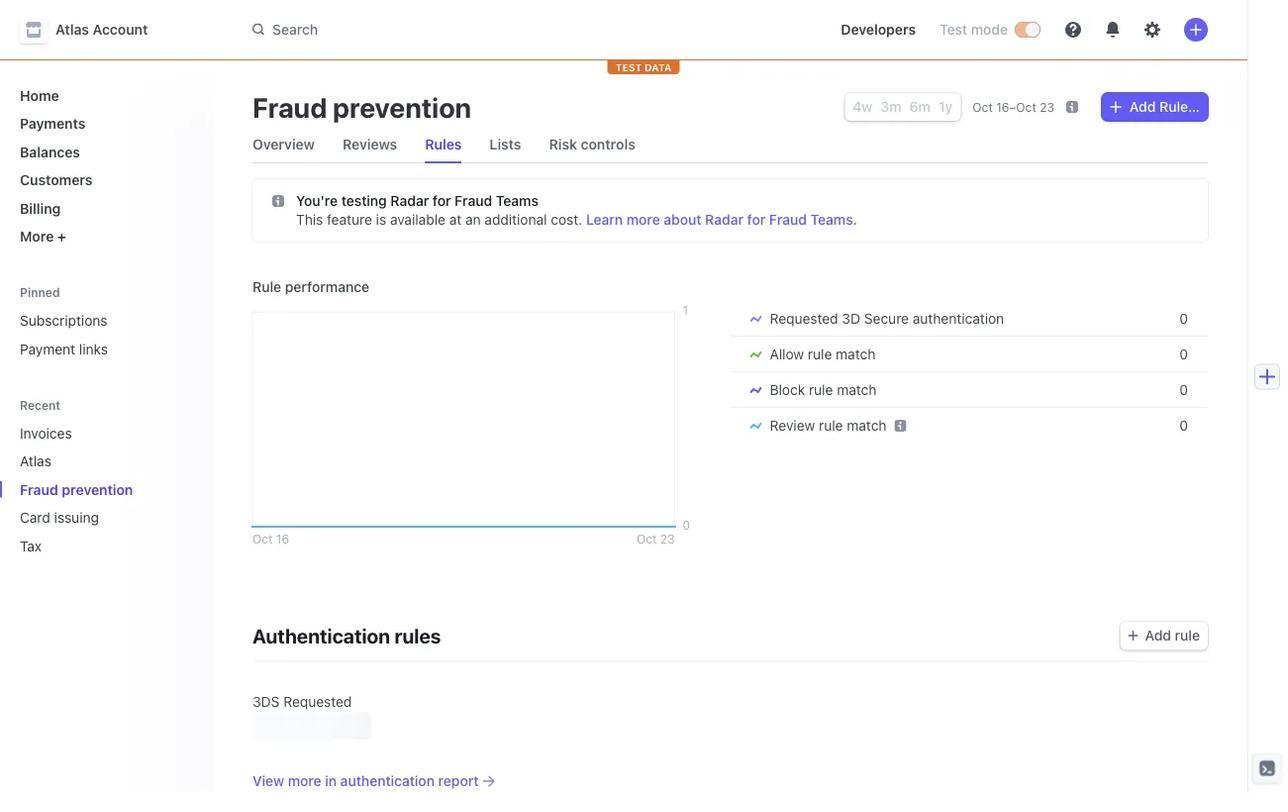 Task type: locate. For each thing, give the bounding box(es) containing it.
overview
[[252, 136, 315, 152]]

0 horizontal spatial oct
[[973, 100, 993, 114]]

settings image
[[1145, 22, 1160, 38]]

fraud up card
[[20, 481, 58, 498]]

0 vertical spatial more
[[627, 211, 660, 228]]

0 horizontal spatial svg image
[[272, 195, 284, 207]]

issuing
[[54, 509, 99, 526]]

1 horizontal spatial requested
[[770, 310, 838, 327]]

3ds
[[252, 693, 280, 710]]

block rule match
[[770, 382, 877, 398]]

1y button
[[939, 99, 953, 115]]

requested up the allow
[[770, 310, 838, 327]]

allow rule match
[[770, 346, 876, 362]]

match for block rule match
[[837, 382, 877, 398]]

Search search field
[[241, 12, 799, 48]]

1 horizontal spatial more
[[627, 211, 660, 228]]

atlas
[[55, 21, 89, 38], [20, 453, 51, 469]]

atlas for atlas
[[20, 453, 51, 469]]

rule for add
[[1175, 627, 1200, 644]]

more left in
[[288, 773, 321, 789]]

account
[[93, 21, 148, 38]]

1 vertical spatial prevention
[[62, 481, 133, 498]]

rule…
[[1159, 99, 1200, 115]]

2 oct from the left
[[1016, 100, 1036, 114]]

oct left 16
[[973, 100, 993, 114]]

0 vertical spatial for
[[433, 193, 451, 209]]

authentication right secure at the top of page
[[913, 310, 1004, 327]]

0
[[1180, 310, 1188, 327], [1180, 346, 1188, 362], [1180, 382, 1188, 398], [1180, 417, 1188, 434]]

view
[[252, 773, 284, 789]]

0 horizontal spatial more
[[288, 773, 321, 789]]

23
[[1040, 100, 1054, 114]]

1 vertical spatial requested
[[283, 693, 352, 710]]

4 0 from the top
[[1180, 417, 1188, 434]]

fraud prevention up reviews
[[252, 91, 471, 123]]

reviews link
[[335, 131, 405, 158]]

0 vertical spatial add
[[1130, 99, 1156, 115]]

lists
[[490, 136, 521, 152]]

0 for requested 3d secure authentication
[[1180, 310, 1188, 327]]

pinned
[[20, 285, 60, 299]]

risk controls
[[549, 136, 636, 152]]

0 vertical spatial requested
[[770, 310, 838, 327]]

1 horizontal spatial radar
[[705, 211, 744, 228]]

subscriptions link
[[12, 304, 197, 337]]

card issuing
[[20, 509, 99, 526]]

atlas inside recent element
[[20, 453, 51, 469]]

3 0 from the top
[[1180, 382, 1188, 398]]

match
[[836, 346, 876, 362], [837, 382, 877, 398], [847, 417, 887, 434]]

0 horizontal spatial fraud prevention
[[20, 481, 133, 498]]

home link
[[12, 79, 197, 111]]

match up review rule match
[[837, 382, 877, 398]]

1y
[[939, 99, 953, 115]]

1 0 from the top
[[1180, 310, 1188, 327]]

6m
[[910, 99, 931, 115]]

payment links link
[[12, 333, 197, 365]]

1 vertical spatial for
[[747, 211, 766, 228]]

radar right about
[[705, 211, 744, 228]]

authentication rules
[[252, 624, 441, 647]]

rule
[[808, 346, 832, 362], [809, 382, 833, 398], [819, 417, 843, 434], [1175, 627, 1200, 644]]

0 vertical spatial fraud prevention
[[252, 91, 471, 123]]

subscriptions
[[20, 312, 107, 329]]

tab list containing overview
[[245, 127, 1208, 163]]

authentication for in
[[340, 773, 435, 789]]

atlas for atlas account
[[55, 21, 89, 38]]

4w 3m 6m 1y
[[853, 99, 953, 115]]

tab list
[[245, 127, 1208, 163]]

svg image
[[1110, 101, 1122, 113], [272, 195, 284, 207]]

1 horizontal spatial fraud prevention
[[252, 91, 471, 123]]

–
[[1009, 100, 1016, 114]]

billing link
[[12, 192, 197, 224]]

fraud prevention link
[[12, 473, 169, 505]]

0 vertical spatial atlas
[[55, 21, 89, 38]]

Search text field
[[241, 12, 799, 48]]

reviews
[[343, 136, 397, 152]]

0 horizontal spatial prevention
[[62, 481, 133, 498]]

1 vertical spatial authentication
[[340, 773, 435, 789]]

feature
[[327, 211, 372, 228]]

rule for allow
[[808, 346, 832, 362]]

rules link
[[417, 131, 470, 158]]

in
[[325, 773, 337, 789]]

add rule…
[[1130, 99, 1200, 115]]

rule inside button
[[1175, 627, 1200, 644]]

1 horizontal spatial for
[[747, 211, 766, 228]]

0 vertical spatial match
[[836, 346, 876, 362]]

report
[[438, 773, 479, 789]]

1 vertical spatial svg image
[[272, 195, 284, 207]]

at
[[449, 211, 462, 228]]

2 vertical spatial match
[[847, 417, 887, 434]]

1 vertical spatial match
[[837, 382, 877, 398]]

1 horizontal spatial atlas
[[55, 21, 89, 38]]

add for add rule…
[[1130, 99, 1156, 115]]

help image
[[1065, 22, 1081, 38]]

tax
[[20, 538, 42, 554]]

1 vertical spatial fraud prevention
[[20, 481, 133, 498]]

match down 3d
[[836, 346, 876, 362]]

0 horizontal spatial authentication
[[340, 773, 435, 789]]

lists link
[[482, 131, 529, 158]]

for right about
[[747, 211, 766, 228]]

oct left "23" in the right top of the page
[[1016, 100, 1036, 114]]

fraud left 'teams.'
[[769, 211, 807, 228]]

more right the "learn"
[[627, 211, 660, 228]]

authentication right in
[[340, 773, 435, 789]]

more
[[20, 228, 54, 245]]

balances link
[[12, 136, 197, 168]]

invoices link
[[12, 417, 169, 449]]

match down the block rule match
[[847, 417, 887, 434]]

atlas left account
[[55, 21, 89, 38]]

authentication for secure
[[913, 310, 1004, 327]]

prevention
[[333, 91, 471, 123], [62, 481, 133, 498]]

this
[[296, 211, 323, 228]]

requested
[[770, 310, 838, 327], [283, 693, 352, 710]]

additional
[[485, 211, 547, 228]]

atlas down invoices at the left of the page
[[20, 453, 51, 469]]

0 for allow rule match
[[1180, 346, 1188, 362]]

more inside 'you're testing radar for fraud teams this feature is available at an additional cost. learn more about radar for fraud teams.'
[[627, 211, 660, 228]]

0 vertical spatial authentication
[[913, 310, 1004, 327]]

prevention up card issuing link
[[62, 481, 133, 498]]

rules
[[425, 136, 462, 152]]

prevention inside recent element
[[62, 481, 133, 498]]

fraud prevention
[[252, 91, 471, 123], [20, 481, 133, 498]]

radar
[[390, 193, 429, 209], [705, 211, 744, 228]]

allow
[[770, 346, 804, 362]]

add
[[1130, 99, 1156, 115], [1145, 627, 1171, 644]]

balances
[[20, 144, 80, 160]]

svg image left add rule…
[[1110, 101, 1122, 113]]

svg image left you're
[[272, 195, 284, 207]]

for up at
[[433, 193, 451, 209]]

block
[[770, 382, 805, 398]]

fraud up the an
[[455, 193, 492, 209]]

fraud inside fraud prevention link
[[20, 481, 58, 498]]

1 horizontal spatial oct
[[1016, 100, 1036, 114]]

svg image inside add rule… popup button
[[1110, 101, 1122, 113]]

fraud up the overview
[[252, 91, 327, 123]]

risk controls link
[[541, 131, 643, 158]]

atlas inside button
[[55, 21, 89, 38]]

for
[[433, 193, 451, 209], [747, 211, 766, 228]]

0 vertical spatial svg image
[[1110, 101, 1122, 113]]

view more in authentication report link
[[252, 771, 1208, 791]]

1 vertical spatial atlas
[[20, 453, 51, 469]]

more
[[627, 211, 660, 228], [288, 773, 321, 789]]

1 horizontal spatial svg image
[[1110, 101, 1122, 113]]

16
[[996, 100, 1009, 114]]

fraud prevention up issuing
[[20, 481, 133, 498]]

1 vertical spatial add
[[1145, 627, 1171, 644]]

2 0 from the top
[[1180, 346, 1188, 362]]

fraud
[[252, 91, 327, 123], [455, 193, 492, 209], [769, 211, 807, 228], [20, 481, 58, 498]]

review rule match
[[770, 417, 887, 434]]

0 horizontal spatial requested
[[283, 693, 352, 710]]

view more in authentication report
[[252, 773, 479, 789]]

0 horizontal spatial atlas
[[20, 453, 51, 469]]

1 oct from the left
[[973, 100, 993, 114]]

1 horizontal spatial authentication
[[913, 310, 1004, 327]]

add inside button
[[1145, 627, 1171, 644]]

more +
[[20, 228, 66, 245]]

payment
[[20, 341, 75, 357]]

prevention up reviews
[[333, 91, 471, 123]]

home
[[20, 87, 59, 103]]

0 vertical spatial prevention
[[333, 91, 471, 123]]

authentication
[[252, 624, 390, 647]]

add inside add rule… popup button
[[1130, 99, 1156, 115]]

3ds requested
[[252, 693, 352, 710]]

requested right the 3ds
[[283, 693, 352, 710]]

rules
[[395, 624, 441, 647]]

radar up available
[[390, 193, 429, 209]]

data
[[645, 61, 672, 73]]

0 horizontal spatial radar
[[390, 193, 429, 209]]

card issuing link
[[12, 501, 169, 534]]



Task type: vqa. For each thing, say whether or not it's contained in the screenshot.
'Lists' at top left
yes



Task type: describe. For each thing, give the bounding box(es) containing it.
is
[[376, 211, 386, 228]]

atlas link
[[12, 445, 169, 477]]

add rule button
[[1120, 622, 1208, 650]]

0 vertical spatial radar
[[390, 193, 429, 209]]

developers
[[841, 21, 916, 38]]

teams
[[496, 193, 539, 209]]

risk
[[549, 136, 577, 152]]

learn
[[586, 211, 623, 228]]

payment links
[[20, 341, 108, 357]]

add rule
[[1145, 627, 1200, 644]]

0 for block rule match
[[1180, 382, 1188, 398]]

add for add rule
[[1145, 627, 1171, 644]]

invoices
[[20, 425, 72, 441]]

+
[[57, 228, 66, 245]]

available
[[390, 211, 445, 228]]

pinned element
[[12, 304, 197, 365]]

4w button
[[853, 99, 873, 115]]

core navigation links element
[[12, 79, 197, 252]]

requested 3d secure authentication
[[770, 310, 1004, 327]]

controls
[[581, 136, 636, 152]]

0 horizontal spatial for
[[433, 193, 451, 209]]

review
[[770, 417, 815, 434]]

you're
[[296, 193, 338, 209]]

learn more about radar for fraud teams. link
[[586, 211, 857, 228]]

card
[[20, 509, 50, 526]]

cost.
[[551, 211, 582, 228]]

3m button
[[881, 99, 902, 115]]

payments
[[20, 115, 86, 132]]

0 for review rule match
[[1180, 417, 1188, 434]]

rule for review
[[819, 417, 843, 434]]

testing
[[341, 193, 387, 209]]

recent navigation links element
[[0, 389, 213, 562]]

links
[[79, 341, 108, 357]]

billing
[[20, 200, 61, 216]]

match for allow rule match
[[836, 346, 876, 362]]

test
[[615, 61, 642, 73]]

an
[[465, 211, 481, 228]]

you're testing radar for fraud teams this feature is available at an additional cost. learn more about radar for fraud teams.
[[296, 193, 857, 228]]

test data
[[615, 61, 672, 73]]

test
[[940, 21, 967, 38]]

1 vertical spatial more
[[288, 773, 321, 789]]

mode
[[971, 21, 1008, 38]]

about
[[664, 211, 701, 228]]

overview link
[[245, 131, 323, 158]]

1 horizontal spatial prevention
[[333, 91, 471, 123]]

1 vertical spatial radar
[[705, 211, 744, 228]]

test mode
[[940, 21, 1008, 38]]

3d
[[842, 310, 860, 327]]

recent element
[[0, 417, 213, 562]]

pinned navigation links element
[[12, 276, 201, 365]]

tax link
[[12, 530, 169, 562]]

4w
[[853, 99, 873, 115]]

3m
[[881, 99, 902, 115]]

fraud prevention inside recent element
[[20, 481, 133, 498]]

atlas account
[[55, 21, 148, 38]]

add rule… button
[[1102, 93, 1208, 121]]

oct 16 – oct 23
[[973, 100, 1054, 114]]

notifications image
[[1105, 22, 1121, 38]]

rule performance
[[252, 279, 369, 295]]

recent
[[20, 398, 61, 412]]

rule for block
[[809, 382, 833, 398]]

match for review rule match
[[847, 417, 887, 434]]

rule
[[252, 279, 281, 295]]

teams.
[[811, 211, 857, 228]]

developers link
[[833, 14, 924, 46]]

search
[[272, 21, 318, 37]]

6m button
[[910, 99, 931, 115]]

customers
[[20, 172, 93, 188]]

payments link
[[12, 107, 197, 140]]



